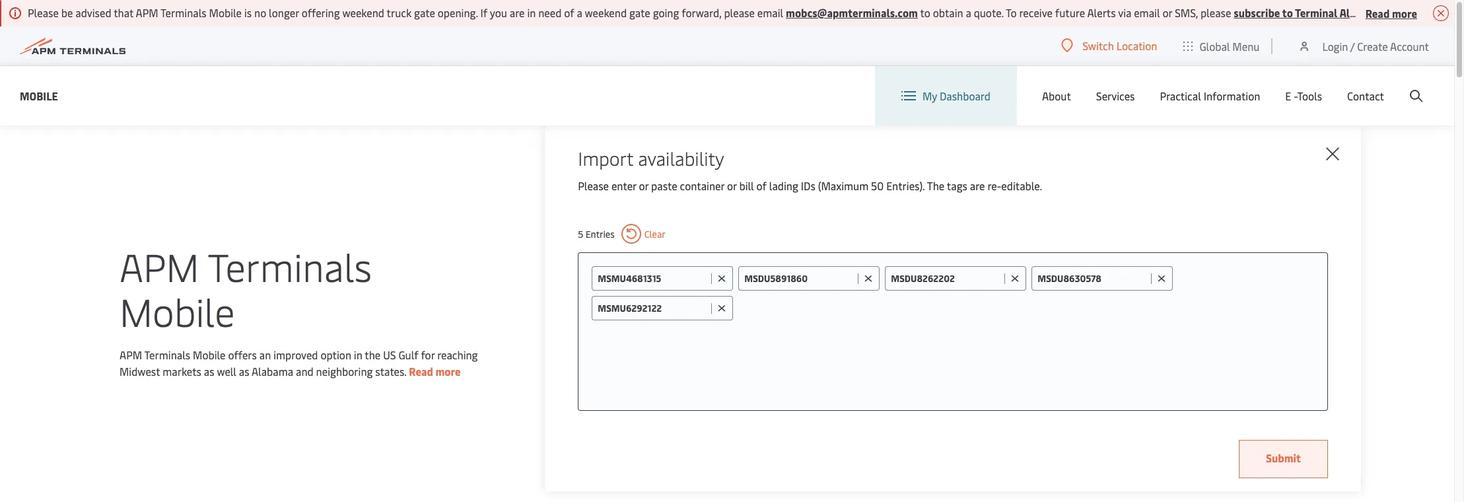 Task type: locate. For each thing, give the bounding box(es) containing it.
Entered ID text field
[[598, 272, 708, 285], [891, 272, 1002, 285], [1038, 272, 1148, 285], [598, 302, 708, 314]]

2 vertical spatial apm
[[120, 347, 142, 362]]

well
[[217, 364, 236, 379]]

0 vertical spatial of
[[564, 5, 574, 20]]

switch location button
[[1062, 38, 1158, 53]]

2 as from the left
[[239, 364, 249, 379]]

mobile inside apm terminals mobile
[[120, 285, 235, 337]]

more
[[1392, 6, 1418, 20], [436, 364, 461, 379]]

login
[[1323, 39, 1349, 53]]

availability
[[638, 145, 724, 170]]

read up "login / create account"
[[1366, 6, 1390, 20]]

0 horizontal spatial of
[[564, 5, 574, 20]]

to
[[921, 5, 931, 20], [1283, 5, 1293, 20]]

2 email from the left
[[1134, 5, 1160, 20]]

gate
[[414, 5, 435, 20], [630, 5, 651, 20]]

terminals inside apm terminals mobile
[[208, 240, 372, 292]]

more down reaching
[[436, 364, 461, 379]]

read
[[1366, 6, 1390, 20], [409, 364, 433, 379]]

1 gate from the left
[[414, 5, 435, 20]]

1 vertical spatial please
[[578, 178, 609, 193]]

apm inside apm terminals mobile
[[120, 240, 199, 292]]

0 horizontal spatial email
[[758, 5, 784, 20]]

1 weekend from the left
[[342, 5, 384, 20]]

1 vertical spatial more
[[436, 364, 461, 379]]

if
[[481, 5, 488, 20]]

/
[[1351, 39, 1355, 53]]

apm inside please be advised that apm terminals mobile is no longer offering weekend truck gate opening. if you are in need of a weekend gate going forward, please email mobcs@apmterminals.com to obtain a quote. to receive future alerts via email or sms, please subscribe to terminal alerts . read more
[[136, 5, 158, 20]]

1 vertical spatial apm
[[120, 240, 199, 292]]

1 horizontal spatial or
[[727, 178, 737, 193]]

as left the well
[[204, 364, 214, 379]]

2 to from the left
[[1283, 5, 1293, 20]]

please right forward,
[[724, 5, 755, 20]]

no
[[254, 5, 266, 20]]

0 horizontal spatial in
[[354, 347, 362, 362]]

50
[[871, 178, 884, 193]]

clear
[[644, 228, 666, 240]]

email
[[758, 5, 784, 20], [1134, 5, 1160, 20]]

2 gate from the left
[[630, 5, 651, 20]]

global menu button
[[1171, 26, 1273, 66]]

mobile secondary image
[[184, 336, 415, 502]]

2 horizontal spatial or
[[1163, 5, 1173, 20]]

mobile link
[[20, 88, 58, 104]]

0 vertical spatial apm
[[136, 5, 158, 20]]

1 horizontal spatial a
[[966, 5, 972, 20]]

1 horizontal spatial of
[[757, 178, 767, 193]]

a right obtain
[[966, 5, 972, 20]]

tools
[[1298, 89, 1323, 103]]

terminals
[[161, 5, 207, 20], [208, 240, 372, 292], [144, 347, 190, 362]]

1 horizontal spatial to
[[1283, 5, 1293, 20]]

information
[[1204, 89, 1261, 103]]

account
[[1391, 39, 1430, 53]]

-
[[1294, 89, 1298, 103]]

0 vertical spatial please
[[28, 5, 59, 20]]

as down offers
[[239, 364, 249, 379]]

in inside "apm terminals mobile offers an improved option in the us gulf for reaching midwest markets as well as alabama and neighboring states."
[[354, 347, 362, 362]]

or left sms,
[[1163, 5, 1173, 20]]

1 vertical spatial in
[[354, 347, 362, 362]]

alerts
[[1088, 5, 1116, 20], [1340, 5, 1370, 20]]

read down 'for'
[[409, 364, 433, 379]]

quote. to
[[974, 5, 1017, 20]]

going
[[653, 5, 679, 20]]

bill
[[740, 178, 754, 193]]

services button
[[1096, 66, 1135, 126]]

apm terminals mobile
[[120, 240, 372, 337]]

us
[[383, 347, 396, 362]]

e -tools button
[[1286, 66, 1323, 126]]

read inside please be advised that apm terminals mobile is no longer offering weekend truck gate opening. if you are in need of a weekend gate going forward, please email mobcs@apmterminals.com to obtain a quote. to receive future alerts via email or sms, please subscribe to terminal alerts . read more
[[1366, 6, 1390, 20]]

1 horizontal spatial as
[[239, 364, 249, 379]]

in
[[527, 5, 536, 20], [354, 347, 362, 362]]

the
[[927, 178, 945, 193]]

submit button
[[1239, 440, 1328, 478]]

to left obtain
[[921, 5, 931, 20]]

1 vertical spatial terminals
[[208, 240, 372, 292]]

1 vertical spatial read
[[409, 364, 433, 379]]

weekend right need
[[585, 5, 627, 20]]

midwest
[[120, 364, 160, 379]]

please inside please be advised that apm terminals mobile is no longer offering weekend truck gate opening. if you are in need of a weekend gate going forward, please email mobcs@apmterminals.com to obtain a quote. to receive future alerts via email or sms, please subscribe to terminal alerts . read more
[[28, 5, 59, 20]]

to left terminal
[[1283, 5, 1293, 20]]

1 horizontal spatial in
[[527, 5, 536, 20]]

menu
[[1233, 39, 1260, 53]]

please
[[724, 5, 755, 20], [1201, 5, 1232, 20]]

or left bill
[[727, 178, 737, 193]]

terminals for apm terminals mobile offers an improved option in the us gulf for reaching midwest markets as well as alabama and neighboring states.
[[144, 347, 190, 362]]

or right the enter
[[639, 178, 649, 193]]

weekend left truck
[[342, 5, 384, 20]]

weekend
[[342, 5, 384, 20], [585, 5, 627, 20]]

0 vertical spatial terminals
[[161, 5, 207, 20]]

0 horizontal spatial a
[[577, 5, 583, 20]]

gate right truck
[[414, 5, 435, 20]]

Type or paste your IDs here text field
[[739, 296, 1315, 320]]

please down import at left top
[[578, 178, 609, 193]]

0 horizontal spatial weekend
[[342, 5, 384, 20]]

please for please enter or paste container or bill of lading ids (maximum 50 entries). the tags are re-editable.
[[578, 178, 609, 193]]

global menu
[[1200, 39, 1260, 53]]

2 please from the left
[[1201, 5, 1232, 20]]

0 horizontal spatial please
[[724, 5, 755, 20]]

my dashboard button
[[902, 66, 991, 126]]

in left 'the'
[[354, 347, 362, 362]]

truck
[[387, 5, 412, 20]]

please
[[28, 5, 59, 20], [578, 178, 609, 193]]

0 horizontal spatial as
[[204, 364, 214, 379]]

you
[[490, 5, 507, 20]]

tags
[[947, 178, 968, 193]]

1 horizontal spatial more
[[1392, 6, 1418, 20]]

and
[[296, 364, 314, 379]]

re-
[[988, 178, 1002, 193]]

mobile
[[209, 5, 242, 20], [20, 88, 58, 103], [120, 285, 235, 337], [193, 347, 226, 362]]

apm for apm terminals mobile
[[120, 240, 199, 292]]

terminals for apm terminals mobile
[[208, 240, 372, 292]]

1 as from the left
[[204, 364, 214, 379]]

please right sms,
[[1201, 5, 1232, 20]]

1 email from the left
[[758, 5, 784, 20]]

login / create account
[[1323, 39, 1430, 53]]

0 vertical spatial more
[[1392, 6, 1418, 20]]

container
[[680, 178, 725, 193]]

reaching
[[437, 347, 478, 362]]

terminals inside "apm terminals mobile offers an improved option in the us gulf for reaching midwest markets as well as alabama and neighboring states."
[[144, 347, 190, 362]]

please left be
[[28, 5, 59, 20]]

services
[[1096, 89, 1135, 103]]

advised
[[75, 5, 111, 20]]

0 horizontal spatial alerts
[[1088, 5, 1116, 20]]

0 horizontal spatial please
[[28, 5, 59, 20]]

of right need
[[564, 5, 574, 20]]

alerts left via
[[1088, 5, 1116, 20]]

more inside please be advised that apm terminals mobile is no longer offering weekend truck gate opening. if you are in need of a weekend gate going forward, please email mobcs@apmterminals.com to obtain a quote. to receive future alerts via email or sms, please subscribe to terminal alerts . read more
[[1392, 6, 1418, 20]]

subscribe
[[1234, 5, 1280, 20]]

are right you
[[510, 5, 525, 20]]

1 horizontal spatial read
[[1366, 6, 1390, 20]]

2 alerts from the left
[[1340, 5, 1370, 20]]

1 horizontal spatial email
[[1134, 5, 1160, 20]]

e
[[1286, 89, 1292, 103]]

0 vertical spatial in
[[527, 5, 536, 20]]

apm
[[136, 5, 158, 20], [120, 240, 199, 292], [120, 347, 142, 362]]

0 horizontal spatial to
[[921, 5, 931, 20]]

future
[[1055, 5, 1085, 20]]

gate left "going"
[[630, 5, 651, 20]]

are left the re-
[[970, 178, 985, 193]]

1 horizontal spatial weekend
[[585, 5, 627, 20]]

0 horizontal spatial are
[[510, 5, 525, 20]]

alabama
[[252, 364, 293, 379]]

mobile inside please be advised that apm terminals mobile is no longer offering weekend truck gate opening. if you are in need of a weekend gate going forward, please email mobcs@apmterminals.com to obtain a quote. to receive future alerts via email or sms, please subscribe to terminal alerts . read more
[[209, 5, 242, 20]]

of right bill
[[757, 178, 767, 193]]

1 horizontal spatial alerts
[[1340, 5, 1370, 20]]

apm inside "apm terminals mobile offers an improved option in the us gulf for reaching midwest markets as well as alabama and neighboring states."
[[120, 347, 142, 362]]

1 vertical spatial are
[[970, 178, 985, 193]]

in left need
[[527, 5, 536, 20]]

2 vertical spatial terminals
[[144, 347, 190, 362]]

0 vertical spatial are
[[510, 5, 525, 20]]

about button
[[1042, 66, 1071, 126]]

0 horizontal spatial more
[[436, 364, 461, 379]]

editable.
[[1002, 178, 1043, 193]]

0 horizontal spatial gate
[[414, 5, 435, 20]]

a
[[577, 5, 583, 20], [966, 5, 972, 20]]

or inside please be advised that apm terminals mobile is no longer offering weekend truck gate opening. if you are in need of a weekend gate going forward, please email mobcs@apmterminals.com to obtain a quote. to receive future alerts via email or sms, please subscribe to terminal alerts . read more
[[1163, 5, 1173, 20]]

1 horizontal spatial gate
[[630, 5, 651, 20]]

1 please from the left
[[724, 5, 755, 20]]

0 vertical spatial read
[[1366, 6, 1390, 20]]

more up account
[[1392, 6, 1418, 20]]

login / create account link
[[1298, 26, 1430, 65]]

obtain
[[933, 5, 964, 20]]

1 horizontal spatial please
[[578, 178, 609, 193]]

forward,
[[682, 5, 722, 20]]

alerts up /
[[1340, 5, 1370, 20]]

1 horizontal spatial please
[[1201, 5, 1232, 20]]

a right need
[[577, 5, 583, 20]]



Task type: describe. For each thing, give the bounding box(es) containing it.
about
[[1042, 89, 1071, 103]]

submit
[[1266, 451, 1301, 465]]

longer
[[269, 5, 299, 20]]

need
[[538, 5, 562, 20]]

e -tools
[[1286, 89, 1323, 103]]

1 alerts from the left
[[1088, 5, 1116, 20]]

mobile inside "apm terminals mobile offers an improved option in the us gulf for reaching midwest markets as well as alabama and neighboring states."
[[193, 347, 226, 362]]

ids
[[801, 178, 816, 193]]

1 to from the left
[[921, 5, 931, 20]]

opening.
[[438, 5, 478, 20]]

global
[[1200, 39, 1230, 53]]

5 entries
[[578, 228, 615, 240]]

read more button
[[1366, 5, 1418, 21]]

contact
[[1348, 89, 1385, 103]]

paste
[[651, 178, 678, 193]]

1 a from the left
[[577, 5, 583, 20]]

location
[[1117, 38, 1158, 53]]

5
[[578, 228, 583, 240]]

practical information
[[1160, 89, 1261, 103]]

that
[[114, 5, 134, 20]]

enter
[[612, 178, 637, 193]]

apm for apm terminals mobile offers an improved option in the us gulf for reaching midwest markets as well as alabama and neighboring states.
[[120, 347, 142, 362]]

my
[[923, 89, 937, 103]]

.
[[1370, 5, 1372, 20]]

lading
[[769, 178, 799, 193]]

offering
[[302, 5, 340, 20]]

0 horizontal spatial or
[[639, 178, 649, 193]]

switch location
[[1083, 38, 1158, 53]]

offers
[[228, 347, 257, 362]]

create
[[1358, 39, 1388, 53]]

please for please be advised that apm terminals mobile is no longer offering weekend truck gate opening. if you are in need of a weekend gate going forward, please email mobcs@apmterminals.com to obtain a quote. to receive future alerts via email or sms, please subscribe to terminal alerts . read more
[[28, 5, 59, 20]]

read more
[[409, 364, 461, 379]]

subscribe to terminal alerts link
[[1234, 5, 1370, 20]]

import availability
[[578, 145, 724, 170]]

switch
[[1083, 38, 1114, 53]]

close alert image
[[1433, 5, 1449, 21]]

improved
[[274, 347, 318, 362]]

Entered ID text field
[[745, 272, 855, 285]]

option
[[321, 347, 351, 362]]

(maximum
[[818, 178, 869, 193]]

entries
[[586, 228, 615, 240]]

in inside please be advised that apm terminals mobile is no longer offering weekend truck gate opening. if you are in need of a weekend gate going forward, please email mobcs@apmterminals.com to obtain a quote. to receive future alerts via email or sms, please subscribe to terminal alerts . read more
[[527, 5, 536, 20]]

of inside please be advised that apm terminals mobile is no longer offering weekend truck gate opening. if you are in need of a weekend gate going forward, please email mobcs@apmterminals.com to obtain a quote. to receive future alerts via email or sms, please subscribe to terminal alerts . read more
[[564, 5, 574, 20]]

an
[[259, 347, 271, 362]]

apm terminals mobile offers an improved option in the us gulf for reaching midwest markets as well as alabama and neighboring states.
[[120, 347, 478, 379]]

read more link
[[409, 364, 461, 379]]

mobcs@apmterminals.com
[[786, 5, 918, 20]]

please enter or paste container or bill of lading ids (maximum 50 entries). the tags are re-editable.
[[578, 178, 1043, 193]]

please be advised that apm terminals mobile is no longer offering weekend truck gate opening. if you are in need of a weekend gate going forward, please email mobcs@apmterminals.com to obtain a quote. to receive future alerts via email or sms, please subscribe to terminal alerts . read more
[[28, 5, 1418, 20]]

mobcs@apmterminals.com link
[[786, 5, 918, 20]]

are inside please be advised that apm terminals mobile is no longer offering weekend truck gate opening. if you are in need of a weekend gate going forward, please email mobcs@apmterminals.com to obtain a quote. to receive future alerts via email or sms, please subscribe to terminal alerts . read more
[[510, 5, 525, 20]]

states.
[[375, 364, 407, 379]]

2 weekend from the left
[[585, 5, 627, 20]]

2 a from the left
[[966, 5, 972, 20]]

is
[[244, 5, 252, 20]]

for
[[421, 347, 435, 362]]

1 horizontal spatial are
[[970, 178, 985, 193]]

sms,
[[1175, 5, 1198, 20]]

neighboring
[[316, 364, 373, 379]]

the
[[365, 347, 381, 362]]

be
[[61, 5, 73, 20]]

0 horizontal spatial read
[[409, 364, 433, 379]]

1 vertical spatial of
[[757, 178, 767, 193]]

practical
[[1160, 89, 1201, 103]]

markets
[[163, 364, 201, 379]]

terminals inside please be advised that apm terminals mobile is no longer offering weekend truck gate opening. if you are in need of a weekend gate going forward, please email mobcs@apmterminals.com to obtain a quote. to receive future alerts via email or sms, please subscribe to terminal alerts . read more
[[161, 5, 207, 20]]

my dashboard
[[923, 89, 991, 103]]

receive
[[1020, 5, 1053, 20]]

gulf
[[399, 347, 419, 362]]

via
[[1118, 5, 1132, 20]]

terminal
[[1295, 5, 1338, 20]]

entries).
[[887, 178, 925, 193]]

clear button
[[621, 224, 666, 244]]

import
[[578, 145, 634, 170]]

practical information button
[[1160, 66, 1261, 126]]

dashboard
[[940, 89, 991, 103]]

contact button
[[1348, 66, 1385, 126]]



Task type: vqa. For each thing, say whether or not it's contained in the screenshot.
as
yes



